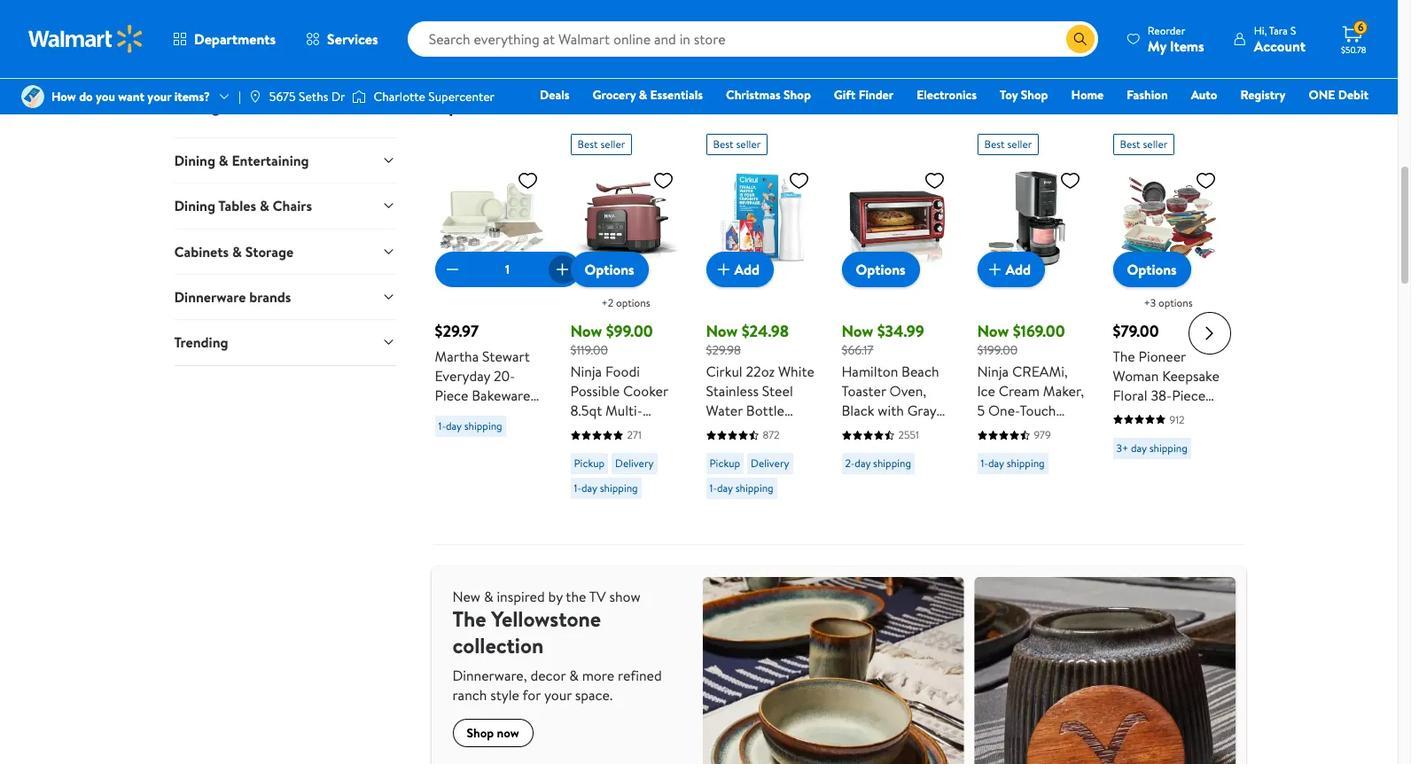 Task type: locate. For each thing, give the bounding box(es) containing it.
1 horizontal spatial pickup
[[710, 456, 740, 471]]

best seller down fashion
[[1120, 136, 1168, 151]]

dining left the tables
[[174, 196, 215, 216]]

2 seller from the left
[[736, 136, 761, 151]]

2 best from the left
[[713, 136, 734, 151]]

flavor
[[706, 459, 744, 479]]

best for now $99.00
[[577, 136, 598, 151]]

 image
[[352, 88, 366, 105]]

1 options from the left
[[585, 259, 634, 279]]

3 product group from the left
[[706, 127, 817, 537]]

1 horizontal spatial add
[[1006, 259, 1031, 279]]

0 horizontal spatial 1-day shipping
[[574, 481, 638, 496]]

0 horizontal spatial ninja
[[570, 362, 602, 381]]

now inside the now $34.99 $66.17 hamilton beach toaster oven, black with gray accents, 31148
[[842, 320, 873, 342]]

2 dining from the top
[[174, 196, 215, 216]]

options up +2
[[585, 259, 634, 279]]

& left entertaining
[[219, 150, 228, 170]]

martha stewart everyday 20-piece bakeware combo set image
[[435, 162, 546, 273]]

0 vertical spatial the
[[1113, 346, 1135, 366]]

pickup up (fruit
[[710, 456, 740, 471]]

1 dining from the top
[[174, 150, 215, 170]]

 image for 5675
[[248, 90, 262, 104]]

add up $169.00
[[1006, 259, 1031, 279]]

seller down fashion link at the right of the page
[[1143, 136, 1168, 151]]

(fruit
[[706, 479, 740, 498]]

options link for $79.00
[[1113, 252, 1191, 287]]

the inside $79.00 the pioneer woman keepsake floral 38-piece cookware set, merlot
[[1113, 346, 1135, 366]]

now $169.00 $199.00 ninja creami, ice cream maker, 5 one-touch programs, nc300
[[977, 320, 1084, 459]]

best seller for now $24.98
[[713, 136, 761, 151]]

1 add from the left
[[734, 259, 760, 279]]

dining for dining & entertaining
[[174, 150, 215, 170]]

1 vertical spatial your
[[544, 685, 572, 704]]

best seller for now $99.00
[[577, 136, 625, 151]]

supercenter
[[428, 88, 495, 105]]

1 best from the left
[[577, 136, 598, 151]]

5 product group from the left
[[977, 127, 1088, 537]]

3 seller from the left
[[1007, 136, 1032, 151]]

& left deals
[[525, 93, 537, 117]]

seller down deals
[[601, 136, 625, 151]]

options up $34.99 on the right top of page
[[856, 259, 906, 279]]

best seller for now $169.00
[[984, 136, 1032, 151]]

the left inspired
[[453, 603, 486, 634]]

add to favorites list, cirkul 22oz white stainless steel water bottle starter kit with blue lid and 2 flavor cartridges (fruit punch & mixed berry) image
[[788, 169, 810, 191]]

blue
[[706, 440, 733, 459]]

$29.97 martha stewart everyday 20- piece bakeware combo set 1-day shipping
[[435, 320, 530, 433]]

how
[[51, 88, 76, 105]]

steel
[[762, 381, 793, 401]]

dining inside dropdown button
[[174, 196, 215, 216]]

now inside now $169.00 $199.00 ninja creami, ice cream maker, 5 one-touch programs, nc300
[[977, 320, 1009, 342]]

& right punch
[[785, 479, 794, 498]]

0 horizontal spatial options link
[[570, 252, 649, 287]]

1- down the mc1000wm
[[574, 481, 581, 496]]

ninja inside the now $99.00 $119.00 ninja foodi possible cooker 8.5qt multi- cooker, cherry tarte, mc1000wm
[[570, 362, 602, 381]]

add for $169.00
[[1006, 259, 1031, 279]]

2 horizontal spatial 1-day shipping
[[981, 456, 1045, 471]]

product group containing now $34.99
[[842, 127, 952, 537]]

day left set
[[446, 418, 462, 433]]

1-day shipping down flavor
[[710, 481, 774, 496]]

options link
[[570, 252, 649, 287], [842, 252, 920, 287], [1113, 252, 1191, 287]]

1 best seller from the left
[[577, 136, 625, 151]]

add button up $169.00
[[977, 252, 1045, 287]]

delivery down 271 at the left bottom
[[615, 456, 654, 471]]

shipping down bakeware
[[464, 418, 502, 433]]

options link up $34.99 on the right top of page
[[842, 252, 920, 287]]

2 ninja from the left
[[977, 362, 1009, 381]]

1-day shipping down programs,
[[981, 456, 1045, 471]]

best
[[577, 136, 598, 151], [713, 136, 734, 151], [984, 136, 1005, 151], [1120, 136, 1140, 151]]

now down +2
[[570, 320, 602, 342]]

4 seller from the left
[[1143, 136, 1168, 151]]

chairs
[[273, 196, 312, 216]]

now up hamilton
[[842, 320, 873, 342]]

starter
[[706, 420, 749, 440]]

2 horizontal spatial options link
[[1113, 252, 1191, 287]]

shop all link
[[1203, 98, 1245, 116]]

1 ninja from the left
[[570, 362, 602, 381]]

now left $169.00
[[977, 320, 1009, 342]]

3 best from the left
[[984, 136, 1005, 151]]

20-
[[494, 366, 515, 385]]

1 vertical spatial dining
[[174, 196, 215, 216]]

ninja for now $169.00
[[977, 362, 1009, 381]]

shop right christmas
[[784, 86, 811, 104]]

1 horizontal spatial your
[[544, 685, 572, 704]]

ninja inside now $169.00 $199.00 ninja creami, ice cream maker, 5 one-touch programs, nc300
[[977, 362, 1009, 381]]

gift finder link
[[826, 85, 902, 105]]

1 horizontal spatial 1-day shipping
[[710, 481, 774, 496]]

dining down categories
[[174, 150, 215, 170]]

now inside now $24.98 $29.98 cirkul 22oz white stainless steel water bottle starter kit with blue lid and 2 flavor cartridges (fruit punch & mixed berry)
[[706, 320, 738, 342]]

one debit walmart+
[[1309, 86, 1369, 129]]

0 horizontal spatial add
[[734, 259, 760, 279]]

now inside the now $99.00 $119.00 ninja foodi possible cooker 8.5qt multi- cooker, cherry tarte, mc1000wm
[[570, 320, 602, 342]]

oven,
[[890, 381, 926, 401]]

foodi
[[605, 362, 640, 381]]

entertaining
[[232, 150, 309, 170]]

cirkul 22oz white stainless steel water bottle starter kit with blue lid and 2 flavor cartridges (fruit punch & mixed berry) image
[[706, 162, 817, 273]]

delivery for now $24.98
[[751, 456, 789, 471]]

2 now from the left
[[706, 320, 738, 342]]

best seller down the toy
[[984, 136, 1032, 151]]

0 horizontal spatial options
[[616, 295, 650, 310]]

with right kit on the bottom right
[[773, 420, 799, 440]]

items
[[1170, 36, 1204, 55]]

bottle
[[746, 401, 784, 420]]

1 options from the left
[[616, 295, 650, 310]]

shipping down 912
[[1149, 440, 1188, 455]]

1-day shipping down the mc1000wm
[[574, 481, 638, 496]]

with
[[878, 401, 904, 420], [773, 420, 799, 440]]

0 horizontal spatial your
[[147, 88, 171, 105]]

1- left set
[[438, 418, 446, 433]]

1 horizontal spatial ninja
[[977, 362, 1009, 381]]

dining
[[174, 150, 215, 170], [174, 196, 215, 216]]

$66.17
[[842, 341, 874, 359]]

seller for now $24.98
[[736, 136, 761, 151]]

options right +3
[[1158, 295, 1193, 310]]

shop now
[[467, 724, 519, 742]]

1 horizontal spatial options link
[[842, 252, 920, 287]]

912
[[1170, 412, 1185, 427]]

services button
[[291, 18, 393, 60]]

best down christmas
[[713, 136, 734, 151]]

tarte,
[[570, 440, 605, 459]]

reorder
[[1148, 23, 1185, 38]]

the down $79.00
[[1113, 346, 1135, 366]]

 image
[[21, 85, 44, 108], [248, 90, 262, 104]]

1 now from the left
[[570, 320, 602, 342]]

best for now $24.98
[[713, 136, 734, 151]]

pickup for $99.00
[[574, 456, 605, 471]]

day right 3+
[[1131, 440, 1147, 455]]

& inside now $24.98 $29.98 cirkul 22oz white stainless steel water bottle starter kit with blue lid and 2 flavor cartridges (fruit punch & mixed berry)
[[785, 479, 794, 498]]

top kitchen & dine deals
[[431, 93, 619, 117]]

gift
[[834, 86, 856, 104]]

keepsake
[[1162, 366, 1220, 385]]

add up $24.98
[[734, 259, 760, 279]]

1 horizontal spatial delivery
[[751, 456, 789, 471]]

shop now link
[[453, 719, 533, 747]]

toaster
[[842, 381, 886, 401]]

dinnerware brands button
[[174, 274, 396, 319]]

0 horizontal spatial  image
[[21, 85, 44, 108]]

best seller
[[577, 136, 625, 151], [713, 136, 761, 151], [984, 136, 1032, 151], [1120, 136, 1168, 151]]

shipping down 979
[[1007, 456, 1045, 471]]

2 product group from the left
[[570, 127, 681, 537]]

2 add from the left
[[1006, 259, 1031, 279]]

22oz
[[746, 362, 775, 381]]

merlot
[[1113, 424, 1155, 444]]

shop left now
[[467, 724, 494, 742]]

$34.99
[[877, 320, 924, 342]]

now up cirkul on the top right
[[706, 320, 738, 342]]

christmas
[[726, 86, 781, 104]]

with up 2551
[[878, 401, 904, 420]]

auto link
[[1183, 85, 1225, 105]]

38-
[[1151, 385, 1172, 405]]

best down the toy
[[984, 136, 1005, 151]]

0 horizontal spatial add button
[[706, 252, 774, 287]]

1 piece from the left
[[435, 385, 468, 405]]

1 delivery from the left
[[615, 456, 654, 471]]

& right new
[[484, 587, 493, 606]]

piece
[[435, 385, 468, 405], [1172, 385, 1206, 405]]

4 now from the left
[[977, 320, 1009, 342]]

ninja down $199.00
[[977, 362, 1009, 381]]

1-
[[438, 418, 446, 433], [981, 456, 988, 471], [574, 481, 581, 496], [710, 481, 717, 496]]

3 now from the left
[[842, 320, 873, 342]]

$29.98
[[706, 341, 741, 359]]

2 options link from the left
[[842, 252, 920, 287]]

1 vertical spatial the
[[453, 603, 486, 634]]

best seller down christmas
[[713, 136, 761, 151]]

1 horizontal spatial add button
[[977, 252, 1045, 287]]

$169.00
[[1013, 320, 1065, 342]]

add button
[[706, 252, 774, 287], [977, 252, 1045, 287]]

6 product group from the left
[[1113, 127, 1224, 537]]

product group containing now $169.00
[[977, 127, 1088, 537]]

now for $34.99
[[842, 320, 873, 342]]

one
[[1309, 86, 1335, 104]]

+3
[[1144, 295, 1156, 310]]

0 horizontal spatial the
[[453, 603, 486, 634]]

1 options link from the left
[[570, 252, 649, 287]]

stewart
[[482, 346, 530, 366]]

product group containing $79.00
[[1113, 127, 1224, 537]]

you
[[96, 88, 115, 105]]

ninja creami, ice cream maker, 5 one-touch programs, nc300 image
[[977, 162, 1088, 273]]

0 vertical spatial dining
[[174, 150, 215, 170]]

grocery
[[593, 86, 636, 104]]

options right +2
[[616, 295, 650, 310]]

add for $24.98
[[734, 259, 760, 279]]

piece down martha
[[435, 385, 468, 405]]

ninja foodi possible cooker 8.5qt multi-cooker, cherry tarte, mc1000wm image
[[570, 162, 681, 273]]

pickup down cooker,
[[574, 456, 605, 471]]

Walmart Site-Wide search field
[[407, 21, 1098, 57]]

1 horizontal spatial the
[[1113, 346, 1135, 366]]

4 product group from the left
[[842, 127, 952, 537]]

 image right |
[[248, 90, 262, 104]]

product group containing now $24.98
[[706, 127, 817, 537]]

2 options from the left
[[856, 259, 906, 279]]

0 horizontal spatial options
[[585, 259, 634, 279]]

seller for now $99.00
[[601, 136, 625, 151]]

+2
[[601, 295, 613, 310]]

decor
[[530, 665, 566, 685]]

options link up +3
[[1113, 252, 1191, 287]]

2 piece from the left
[[1172, 385, 1206, 405]]

combo
[[435, 405, 480, 424]]

new
[[453, 587, 481, 606]]

seller down toy shop link
[[1007, 136, 1032, 151]]

cabinets & storage button
[[174, 228, 396, 274]]

5
[[977, 401, 985, 420]]

your right for
[[544, 685, 572, 704]]

home
[[1071, 86, 1104, 104]]

3 options from the left
[[1127, 259, 1177, 279]]

best down fashion link at the right of the page
[[1120, 136, 1140, 151]]

0 horizontal spatial with
[[773, 420, 799, 440]]

dining tables & chairs button
[[174, 183, 396, 228]]

|
[[238, 88, 241, 105]]

2 add button from the left
[[977, 252, 1045, 287]]

2 options from the left
[[1158, 295, 1193, 310]]

1 add button from the left
[[706, 252, 774, 287]]

product group
[[435, 127, 580, 537], [570, 127, 681, 537], [706, 127, 817, 537], [842, 127, 952, 537], [977, 127, 1088, 537], [1113, 127, 1224, 537]]

creami,
[[1012, 362, 1068, 381]]

2 horizontal spatial options
[[1127, 259, 1177, 279]]

seller
[[601, 136, 625, 151], [736, 136, 761, 151], [1007, 136, 1032, 151], [1143, 136, 1168, 151]]

1- down programs,
[[981, 456, 988, 471]]

hamilton beach toaster oven, black with gray accents, 31148 image
[[842, 162, 952, 273]]

1 horizontal spatial piece
[[1172, 385, 1206, 405]]

2 delivery from the left
[[751, 456, 789, 471]]

departments button
[[158, 18, 291, 60]]

delivery up punch
[[751, 456, 789, 471]]

5675 seths dr
[[269, 88, 345, 105]]

your right want
[[147, 88, 171, 105]]

ninja down $119.00
[[570, 362, 602, 381]]

mc1000wm
[[570, 459, 648, 479]]

options for $79.00
[[1158, 295, 1193, 310]]

$199.00
[[977, 341, 1018, 359]]

0 horizontal spatial delivery
[[615, 456, 654, 471]]

 image left how
[[21, 85, 44, 108]]

options link up +2
[[570, 252, 649, 287]]

piece up 912
[[1172, 385, 1206, 405]]

add button up $24.98
[[706, 252, 774, 287]]

1 horizontal spatial  image
[[248, 90, 262, 104]]

options for $79.00
[[1127, 259, 1177, 279]]

now
[[497, 724, 519, 742]]

kitchen
[[463, 93, 521, 117]]

best seller down deals
[[577, 136, 625, 151]]

seller down christmas
[[736, 136, 761, 151]]

dining inside 'dropdown button'
[[174, 150, 215, 170]]

2 best seller from the left
[[713, 136, 761, 151]]

add to favorites list, the pioneer woman keepsake floral 38-piece cookware set, merlot image
[[1195, 169, 1217, 191]]

1 horizontal spatial options
[[1158, 295, 1193, 310]]

best down deals
[[577, 136, 598, 151]]

day down the mc1000wm
[[581, 481, 597, 496]]

1 pickup from the left
[[574, 456, 605, 471]]

christmas shop
[[726, 86, 811, 104]]

0 horizontal spatial pickup
[[574, 456, 605, 471]]

1 horizontal spatial with
[[878, 401, 904, 420]]

dining & entertaining
[[174, 150, 309, 170]]

search icon image
[[1073, 32, 1087, 46]]

6
[[1358, 20, 1364, 35]]

storage
[[245, 242, 293, 261]]

3+ day shipping
[[1116, 440, 1188, 455]]

increase quantity martha stewart everyday 20-piece bakeware combo set, current quantity 1 image
[[552, 259, 573, 280]]

1 seller from the left
[[601, 136, 625, 151]]

day down flavor
[[717, 481, 733, 496]]

day down accents,
[[855, 456, 871, 471]]

2 pickup from the left
[[710, 456, 740, 471]]

3 best seller from the left
[[984, 136, 1032, 151]]

3 options link from the left
[[1113, 252, 1191, 287]]

options up +3
[[1127, 259, 1177, 279]]

product group containing now $99.00
[[570, 127, 681, 537]]

delivery
[[615, 456, 654, 471], [751, 456, 789, 471]]

0 horizontal spatial piece
[[435, 385, 468, 405]]

stainless
[[706, 381, 759, 401]]

1 product group from the left
[[435, 127, 580, 537]]

1 horizontal spatial options
[[856, 259, 906, 279]]

carousel controls navigation
[[547, 37, 851, 58]]

0 vertical spatial your
[[147, 88, 171, 105]]

mixed
[[706, 498, 743, 518]]

shipping down 2551
[[873, 456, 911, 471]]



Task type: describe. For each thing, give the bounding box(es) containing it.
1
[[505, 260, 510, 278]]

& left storage
[[232, 242, 242, 261]]

accents,
[[842, 420, 895, 440]]

options for now
[[616, 295, 650, 310]]

$119.00
[[570, 341, 608, 359]]

2
[[783, 440, 791, 459]]

electronics link
[[909, 85, 985, 105]]

auto
[[1191, 86, 1217, 104]]

toy shop link
[[992, 85, 1056, 105]]

shop left all
[[1203, 98, 1230, 116]]

product group containing $29.97
[[435, 127, 580, 537]]

pioneer
[[1139, 346, 1186, 366]]

berry)
[[747, 498, 785, 518]]

maker,
[[1043, 381, 1084, 401]]

& left "more"
[[569, 665, 579, 685]]

walmart+ link
[[1308, 110, 1377, 129]]

31148
[[898, 420, 931, 440]]

add button for $24.98
[[706, 252, 774, 287]]

$24.98
[[742, 320, 789, 342]]

black
[[842, 401, 874, 420]]

shipping up berry)
[[735, 481, 774, 496]]

delivery for now $99.00
[[615, 456, 654, 471]]

cooker
[[623, 381, 668, 401]]

decrease quantity martha stewart everyday 20-piece bakeware combo set, current quantity 1 image
[[442, 259, 463, 280]]

with inside the now $34.99 $66.17 hamilton beach toaster oven, black with gray accents, 31148
[[878, 401, 904, 420]]

electronics
[[917, 86, 977, 104]]

best for now $169.00
[[984, 136, 1005, 151]]

grocery & essentials link
[[585, 85, 711, 105]]

walmart image
[[28, 25, 144, 53]]

reorder my items
[[1148, 23, 1204, 55]]

woman
[[1113, 366, 1159, 385]]

add button for $169.00
[[977, 252, 1045, 287]]

add to cart image
[[984, 259, 1006, 280]]

charlotte supercenter
[[374, 88, 495, 105]]

more
[[582, 665, 614, 685]]

1- down flavor
[[710, 481, 717, 496]]

& right grocery
[[639, 86, 647, 104]]

3+
[[1116, 440, 1128, 455]]

set,
[[1178, 405, 1202, 424]]

5675
[[269, 88, 296, 105]]

by
[[548, 587, 563, 606]]

my
[[1148, 36, 1167, 55]]

Search search field
[[407, 21, 1098, 57]]

shop all
[[1203, 98, 1245, 116]]

add to cart image
[[713, 259, 734, 280]]

options link for now
[[570, 252, 649, 287]]

style
[[490, 685, 519, 704]]

add to favorites list, ninja foodi possible cooker 8.5qt multi-cooker, cherry tarte, mc1000wm image
[[653, 169, 674, 191]]

+2 options
[[601, 295, 650, 310]]

walmart+
[[1316, 111, 1369, 129]]

lid
[[736, 440, 754, 459]]

shipping inside $29.97 martha stewart everyday 20- piece bakeware combo set 1-day shipping
[[464, 418, 502, 433]]

add to favorites list, hamilton beach toaster oven, black with gray accents, 31148 image
[[924, 169, 945, 191]]

deals
[[579, 93, 619, 117]]

1-day shipping for now $99.00
[[574, 481, 638, 496]]

tv
[[589, 587, 606, 606]]

finder
[[859, 86, 894, 104]]

the inside new & inspired by the tv show the yellowstone collection dinnerware, decor & more refined ranch style for your space.
[[453, 603, 486, 634]]

cherry
[[622, 420, 665, 440]]

piece inside $29.97 martha stewart everyday 20- piece bakeware combo set 1-day shipping
[[435, 385, 468, 405]]

now $99.00 $119.00 ninja foodi possible cooker 8.5qt multi- cooker, cherry tarte, mc1000wm
[[570, 320, 668, 479]]

piece inside $79.00 the pioneer woman keepsake floral 38-piece cookware set, merlot
[[1172, 385, 1206, 405]]

cartridges
[[747, 459, 812, 479]]

options for now
[[585, 259, 634, 279]]

inspired
[[497, 587, 545, 606]]

toy
[[1000, 86, 1018, 104]]

and
[[758, 440, 780, 459]]

deals link
[[532, 85, 578, 105]]

s
[[1290, 23, 1296, 38]]

shop right the toy
[[1021, 86, 1048, 104]]

all
[[1233, 98, 1245, 116]]

how do you want your items?
[[51, 88, 210, 105]]

white
[[778, 362, 815, 381]]

872
[[763, 427, 780, 443]]

dinnerware brands
[[174, 287, 291, 307]]

seths
[[299, 88, 328, 105]]

services
[[327, 29, 378, 49]]

shipping down the mc1000wm
[[600, 481, 638, 496]]

want
[[118, 88, 144, 105]]

$50.78
[[1341, 43, 1366, 56]]

1-day shipping for now $24.98
[[710, 481, 774, 496]]

4 best from the left
[[1120, 136, 1140, 151]]

day down programs,
[[988, 456, 1004, 471]]

 image for how
[[21, 85, 44, 108]]

cookware
[[1113, 405, 1175, 424]]

add to favorites list, ninja creami, ice cream maker, 5 one-touch programs, nc300 image
[[1060, 169, 1081, 191]]

tables
[[218, 196, 256, 216]]

one debit link
[[1301, 85, 1377, 105]]

hamilton
[[842, 362, 898, 381]]

one-
[[988, 401, 1020, 420]]

day inside $29.97 martha stewart everyday 20- piece bakeware combo set 1-day shipping
[[446, 418, 462, 433]]

dining tables & chairs
[[174, 196, 312, 216]]

items?
[[174, 88, 210, 105]]

top
[[431, 93, 459, 117]]

& right the tables
[[260, 196, 269, 216]]

nc300
[[977, 440, 1023, 459]]

pause image
[[562, 44, 568, 52]]

the pioneer woman keepsake floral 38-piece cookware set, merlot image
[[1113, 162, 1224, 273]]

1- inside $29.97 martha stewart everyday 20- piece bakeware combo set 1-day shipping
[[438, 418, 446, 433]]

now for $99.00
[[570, 320, 602, 342]]

& inside 'dropdown button'
[[219, 150, 228, 170]]

pickup for $24.98
[[710, 456, 740, 471]]

toy shop
[[1000, 86, 1048, 104]]

gift finder
[[834, 86, 894, 104]]

2-
[[845, 456, 855, 471]]

ninja for now $99.00
[[570, 362, 602, 381]]

dine
[[542, 93, 575, 117]]

with inside now $24.98 $29.98 cirkul 22oz white stainless steel water bottle starter kit with blue lid and 2 flavor cartridges (fruit punch & mixed berry)
[[773, 420, 799, 440]]

ice
[[977, 381, 995, 401]]

brands
[[249, 287, 291, 307]]

touch
[[1020, 401, 1056, 420]]

categories
[[174, 93, 258, 117]]

now for $24.98
[[706, 320, 738, 342]]

debit
[[1338, 86, 1369, 104]]

979
[[1034, 427, 1051, 443]]

fashion link
[[1119, 85, 1176, 105]]

$79.00
[[1113, 320, 1159, 342]]

now $34.99 $66.17 hamilton beach toaster oven, black with gray accents, 31148
[[842, 320, 939, 440]]

4 best seller from the left
[[1120, 136, 1168, 151]]

dinnerware
[[174, 287, 246, 307]]

cabinets & storage
[[174, 242, 293, 261]]

dinnerware,
[[453, 665, 527, 685]]

your inside new & inspired by the tv show the yellowstone collection dinnerware, decor & more refined ranch style for your space.
[[544, 685, 572, 704]]

add to favorites list, martha stewart everyday 20-piece bakeware combo set image
[[517, 169, 538, 191]]

home link
[[1063, 85, 1112, 105]]

departments
[[194, 29, 276, 49]]

dining for dining tables & chairs
[[174, 196, 215, 216]]

set
[[483, 405, 504, 424]]

next slide for product carousel list image
[[1188, 312, 1231, 355]]

seller for now $169.00
[[1007, 136, 1032, 151]]

space.
[[575, 685, 613, 704]]

now for $169.00
[[977, 320, 1009, 342]]



Task type: vqa. For each thing, say whether or not it's contained in the screenshot.
Home
yes



